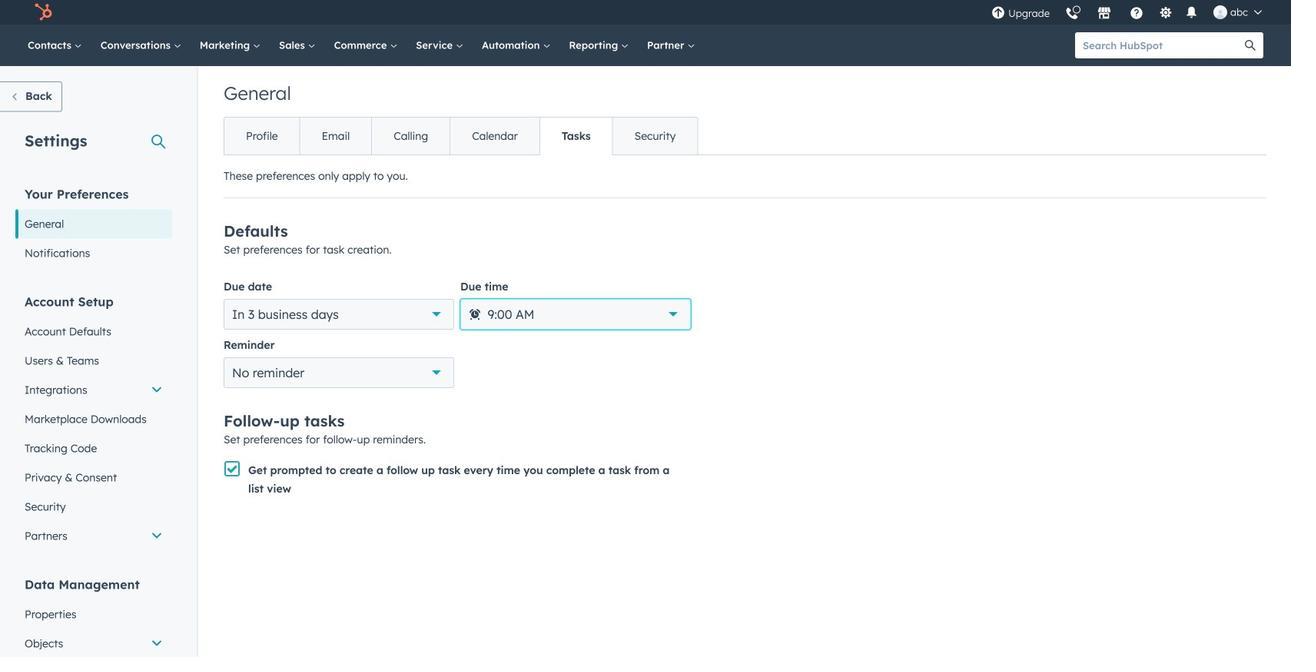 Task type: locate. For each thing, give the bounding box(es) containing it.
gary orlando image
[[1214, 5, 1228, 19]]

data management element
[[15, 576, 172, 657]]

menu
[[984, 0, 1273, 25]]

marketplaces image
[[1098, 7, 1112, 21]]

navigation
[[224, 117, 698, 155]]



Task type: describe. For each thing, give the bounding box(es) containing it.
your preferences element
[[15, 186, 172, 268]]

account setup element
[[15, 293, 172, 551]]

Search HubSpot search field
[[1076, 32, 1238, 58]]



Task type: vqa. For each thing, say whether or not it's contained in the screenshot.
Policy
no



